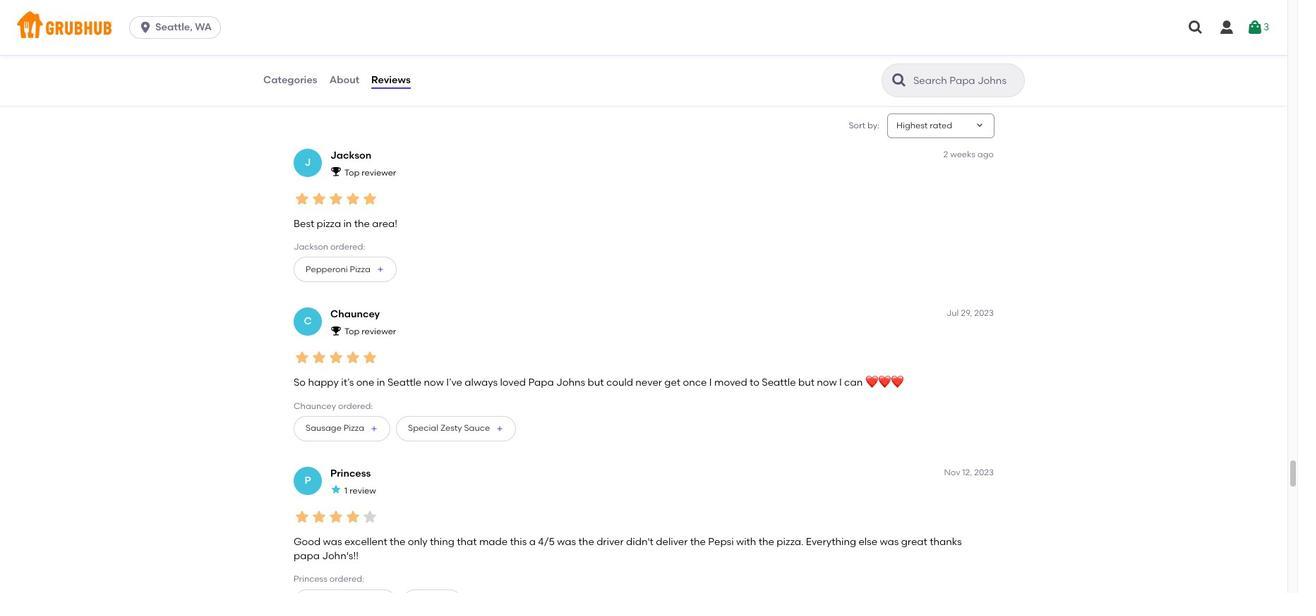 Task type: describe. For each thing, give the bounding box(es) containing it.
moved
[[715, 377, 748, 389]]

zesty
[[441, 424, 462, 434]]

categories
[[263, 74, 318, 86]]

sausage pizza
[[306, 424, 364, 434]]

pizza for pepperoni pizza
[[350, 265, 371, 275]]

4/5
[[538, 537, 555, 549]]

best
[[294, 218, 314, 230]]

time
[[383, 50, 402, 60]]

the left only
[[390, 537, 406, 549]]

made
[[479, 537, 508, 549]]

trophy icon image for jackson
[[330, 166, 342, 177]]

sausage pizza button
[[294, 417, 391, 442]]

seattle, wa
[[155, 21, 212, 33]]

Sort by: field
[[897, 120, 953, 132]]

2023 for so happy it's one in seattle now i've always loved papa johns but could never get once i moved to seattle but now i can ❤️❤️❤️
[[975, 309, 994, 319]]

chauncey ordered:
[[294, 402, 373, 411]]

pizza
[[317, 218, 341, 230]]

2
[[944, 150, 949, 160]]

once
[[683, 377, 707, 389]]

nov 12, 2023
[[945, 468, 994, 478]]

❤️❤️❤️
[[865, 377, 904, 389]]

special zesty sauce
[[408, 424, 490, 434]]

search icon image
[[891, 72, 908, 89]]

top for chauncey
[[345, 327, 360, 337]]

ordered: for in
[[331, 242, 365, 252]]

good food
[[302, 50, 346, 60]]

with
[[737, 537, 757, 549]]

plus icon image for special zesty sauce
[[496, 425, 504, 434]]

highest rated
[[897, 120, 953, 130]]

chauncey for chauncey
[[330, 309, 380, 321]]

about
[[330, 74, 360, 86]]

john's!!
[[322, 551, 359, 563]]

29,
[[961, 309, 973, 319]]

c
[[304, 316, 312, 328]]

jul
[[947, 309, 959, 319]]

svg image inside 3 button
[[1247, 19, 1264, 36]]

driver
[[597, 537, 624, 549]]

princess for princess ordered:
[[294, 575, 328, 585]]

svg image inside seattle, wa button
[[138, 20, 153, 35]]

p
[[305, 475, 311, 487]]

2023 for good was excellent the only thing that made this a 4/5 was the driver didn't deliver the pepsi with the pizza. everything else was great thanks papa john's!!
[[975, 468, 994, 478]]

sausage
[[306, 424, 342, 434]]

on
[[369, 50, 381, 60]]

2 i from the left
[[840, 377, 842, 389]]

order
[[436, 64, 458, 74]]

caret down icon image
[[975, 120, 986, 132]]

categories button
[[263, 55, 318, 106]]

1 svg image from the left
[[1188, 19, 1205, 36]]

1 review
[[345, 486, 376, 496]]

to
[[750, 377, 760, 389]]

1 now from the left
[[424, 377, 444, 389]]

1 horizontal spatial in
[[377, 377, 385, 389]]

j
[[305, 157, 311, 169]]

1
[[345, 486, 348, 496]]

3
[[1264, 21, 1270, 33]]

the right with at bottom right
[[759, 537, 775, 549]]

good was excellent the only thing that made this a 4/5 was the driver didn't deliver the pepsi with the pizza. everything else was great thanks papa john's!!
[[294, 537, 962, 563]]

jackson for jackson
[[330, 150, 372, 162]]

nov
[[945, 468, 961, 478]]

that
[[457, 537, 477, 549]]

top for jackson
[[345, 168, 360, 178]]

plus icon image for sausage pizza
[[370, 425, 379, 434]]

pizza for sausage pizza
[[344, 424, 364, 434]]

could
[[607, 377, 633, 389]]

top reviewer for chauncey
[[345, 327, 396, 337]]

papa
[[294, 551, 320, 563]]

else
[[859, 537, 878, 549]]

papa
[[529, 377, 554, 389]]

get
[[665, 377, 681, 389]]

excellent
[[345, 537, 388, 549]]

everything
[[806, 537, 857, 549]]

Search Papa Johns search field
[[912, 74, 1020, 88]]

thing
[[430, 537, 455, 549]]

the left area!
[[354, 218, 370, 230]]

correct
[[436, 50, 468, 60]]

top reviewer for jackson
[[345, 168, 396, 178]]

princess for princess
[[330, 468, 371, 480]]

pepsi
[[709, 537, 734, 549]]

ago
[[978, 150, 994, 160]]

thanks
[[930, 537, 962, 549]]

delivery
[[369, 64, 401, 74]]

wa
[[195, 21, 212, 33]]

12,
[[963, 468, 973, 478]]

sauce
[[464, 424, 490, 434]]

one
[[356, 377, 374, 389]]



Task type: locate. For each thing, give the bounding box(es) containing it.
special zesty sauce button
[[396, 417, 516, 442]]

by:
[[868, 120, 880, 130]]

good left food
[[302, 50, 325, 60]]

pizza inside button
[[344, 424, 364, 434]]

best pizza in the area!
[[294, 218, 398, 230]]

seattle right one
[[388, 377, 422, 389]]

but
[[588, 377, 604, 389], [799, 377, 815, 389]]

reviewer up one
[[362, 327, 396, 337]]

pizza.
[[777, 537, 804, 549]]

svg image
[[1219, 19, 1236, 36], [138, 20, 153, 35]]

0 vertical spatial good
[[302, 50, 325, 60]]

trophy icon image
[[330, 166, 342, 177], [330, 325, 342, 337]]

1 horizontal spatial was
[[557, 537, 576, 549]]

only
[[408, 537, 428, 549]]

deliver
[[656, 537, 688, 549]]

1 vertical spatial 2023
[[975, 468, 994, 478]]

rated
[[930, 120, 953, 130]]

1 horizontal spatial i
[[840, 377, 842, 389]]

1 vertical spatial top reviewer
[[345, 327, 396, 337]]

jul 29, 2023
[[947, 309, 994, 319]]

good for good food
[[302, 50, 325, 60]]

so
[[294, 377, 306, 389]]

in right one
[[377, 377, 385, 389]]

now left can
[[817, 377, 837, 389]]

trophy icon image right c
[[330, 325, 342, 337]]

plus icon image
[[376, 266, 385, 274], [370, 425, 379, 434], [496, 425, 504, 434]]

0 vertical spatial ordered:
[[331, 242, 365, 252]]

but left can
[[799, 377, 815, 389]]

0 vertical spatial jackson
[[330, 150, 372, 162]]

this
[[510, 537, 527, 549]]

0 vertical spatial trophy icon image
[[330, 166, 342, 177]]

1 reviewer from the top
[[362, 168, 396, 178]]

seattle,
[[155, 21, 193, 33]]

pepperoni pizza
[[306, 265, 371, 275]]

plus icon image for pepperoni pizza
[[376, 266, 385, 274]]

reviewer up area!
[[362, 168, 396, 178]]

top right c
[[345, 327, 360, 337]]

1 vertical spatial trophy icon image
[[330, 325, 342, 337]]

the
[[354, 218, 370, 230], [390, 537, 406, 549], [579, 537, 594, 549], [690, 537, 706, 549], [759, 537, 775, 549]]

1 horizontal spatial but
[[799, 377, 815, 389]]

1 vertical spatial chauncey
[[294, 402, 336, 411]]

0 horizontal spatial i
[[710, 377, 712, 389]]

pepperoni pizza button
[[294, 257, 397, 283]]

top reviewer up area!
[[345, 168, 396, 178]]

1 2023 from the top
[[975, 309, 994, 319]]

ordered: down it's
[[338, 402, 373, 411]]

pizza inside button
[[350, 265, 371, 275]]

main navigation navigation
[[0, 0, 1288, 55]]

good up the 'papa'
[[294, 537, 321, 549]]

so happy it's one in seattle now i've always loved papa johns but could never get once i moved to seattle but now i can ❤️❤️❤️
[[294, 377, 904, 389]]

star icon image
[[294, 190, 311, 207], [311, 190, 328, 207], [328, 190, 345, 207], [345, 190, 362, 207], [362, 190, 379, 207], [294, 350, 311, 367], [311, 350, 328, 367], [328, 350, 345, 367], [345, 350, 362, 367], [362, 350, 379, 367], [330, 485, 342, 496], [294, 509, 311, 526], [311, 509, 328, 526], [328, 509, 345, 526], [345, 509, 362, 526], [362, 509, 379, 526]]

2 trophy icon image from the top
[[330, 325, 342, 337]]

2 vertical spatial ordered:
[[330, 575, 364, 585]]

plus icon image inside special zesty sauce button
[[496, 425, 504, 434]]

the left pepsi
[[690, 537, 706, 549]]

reviewer for chauncey
[[362, 327, 396, 337]]

was right 4/5
[[557, 537, 576, 549]]

1 vertical spatial pizza
[[344, 424, 364, 434]]

jackson for jackson ordered:
[[294, 242, 328, 252]]

i left can
[[840, 377, 842, 389]]

seattle, wa button
[[129, 16, 227, 39]]

good inside good was excellent the only thing that made this a 4/5 was the driver didn't deliver the pepsi with the pizza. everything else was great thanks papa john's!!
[[294, 537, 321, 549]]

princess up the 1
[[330, 468, 371, 480]]

svg image left 3 button
[[1219, 19, 1236, 36]]

it's
[[341, 377, 354, 389]]

princess
[[330, 468, 371, 480], [294, 575, 328, 585]]

1 was from the left
[[323, 537, 342, 549]]

top
[[345, 168, 360, 178], [345, 327, 360, 337]]

0 vertical spatial 2023
[[975, 309, 994, 319]]

ordered: for excellent
[[330, 575, 364, 585]]

plus icon image inside the pepperoni pizza button
[[376, 266, 385, 274]]

princess down the 'papa'
[[294, 575, 328, 585]]

reviews
[[372, 74, 411, 86]]

trophy icon image for chauncey
[[330, 325, 342, 337]]

2 now from the left
[[817, 377, 837, 389]]

the left driver
[[579, 537, 594, 549]]

reviews button
[[371, 55, 412, 106]]

plus icon image right sauce
[[496, 425, 504, 434]]

trophy icon image right the j
[[330, 166, 342, 177]]

1 top from the top
[[345, 168, 360, 178]]

i've
[[447, 377, 463, 389]]

0 horizontal spatial jackson
[[294, 242, 328, 252]]

0 horizontal spatial in
[[344, 218, 352, 230]]

johns
[[557, 377, 586, 389]]

reviewer
[[362, 168, 396, 178], [362, 327, 396, 337]]

great
[[902, 537, 928, 549]]

1 i from the left
[[710, 377, 712, 389]]

top reviewer up one
[[345, 327, 396, 337]]

in
[[344, 218, 352, 230], [377, 377, 385, 389]]

food
[[327, 50, 346, 60]]

0 horizontal spatial now
[[424, 377, 444, 389]]

chauncey down the pepperoni pizza button
[[330, 309, 380, 321]]

3 was from the left
[[880, 537, 899, 549]]

1 top reviewer from the top
[[345, 168, 396, 178]]

but left could
[[588, 377, 604, 389]]

2023 right 12,
[[975, 468, 994, 478]]

svg image
[[1188, 19, 1205, 36], [1247, 19, 1264, 36]]

2 seattle from the left
[[762, 377, 796, 389]]

princess ordered:
[[294, 575, 364, 585]]

2 svg image from the left
[[1247, 19, 1264, 36]]

0 vertical spatial reviewer
[[362, 168, 396, 178]]

1 vertical spatial ordered:
[[338, 402, 373, 411]]

seattle
[[388, 377, 422, 389], [762, 377, 796, 389]]

2 top reviewer from the top
[[345, 327, 396, 337]]

can
[[845, 377, 863, 389]]

didn't
[[626, 537, 654, 549]]

0 vertical spatial pizza
[[350, 265, 371, 275]]

2023 right 29,
[[975, 309, 994, 319]]

loved
[[500, 377, 526, 389]]

0 vertical spatial in
[[344, 218, 352, 230]]

0 horizontal spatial seattle
[[388, 377, 422, 389]]

0 horizontal spatial svg image
[[1188, 19, 1205, 36]]

2 weeks ago
[[944, 150, 994, 160]]

1 vertical spatial reviewer
[[362, 327, 396, 337]]

ordered: for it's
[[338, 402, 373, 411]]

review
[[350, 486, 376, 496]]

1 horizontal spatial svg image
[[1219, 19, 1236, 36]]

0 horizontal spatial but
[[588, 377, 604, 389]]

ordered: down "john's!!"
[[330, 575, 364, 585]]

reviewer for jackson
[[362, 168, 396, 178]]

now
[[424, 377, 444, 389], [817, 377, 837, 389]]

plus icon image right "pepperoni pizza" at top
[[376, 266, 385, 274]]

0 horizontal spatial svg image
[[138, 20, 153, 35]]

1 but from the left
[[588, 377, 604, 389]]

jackson ordered:
[[294, 242, 365, 252]]

weeks
[[951, 150, 976, 160]]

2 top from the top
[[345, 327, 360, 337]]

chauncey for chauncey ordered:
[[294, 402, 336, 411]]

0 vertical spatial princess
[[330, 468, 371, 480]]

2023
[[975, 309, 994, 319], [975, 468, 994, 478]]

chauncey up sausage
[[294, 402, 336, 411]]

0 vertical spatial top
[[345, 168, 360, 178]]

pepperoni
[[306, 265, 348, 275]]

1 vertical spatial in
[[377, 377, 385, 389]]

0 vertical spatial chauncey
[[330, 309, 380, 321]]

chauncey
[[330, 309, 380, 321], [294, 402, 336, 411]]

2 2023 from the top
[[975, 468, 994, 478]]

a
[[529, 537, 536, 549]]

2 but from the left
[[799, 377, 815, 389]]

i right once
[[710, 377, 712, 389]]

ordered:
[[331, 242, 365, 252], [338, 402, 373, 411], [330, 575, 364, 585]]

1 vertical spatial jackson
[[294, 242, 328, 252]]

plus icon image right sausage pizza
[[370, 425, 379, 434]]

seattle right to
[[762, 377, 796, 389]]

about button
[[329, 55, 360, 106]]

pizza right pepperoni
[[350, 265, 371, 275]]

1 horizontal spatial svg image
[[1247, 19, 1264, 36]]

1 horizontal spatial seattle
[[762, 377, 796, 389]]

0 horizontal spatial was
[[323, 537, 342, 549]]

good for good was excellent the only thing that made this a 4/5 was the driver didn't deliver the pepsi with the pizza. everything else was great thanks papa john's!!
[[294, 537, 321, 549]]

1 horizontal spatial jackson
[[330, 150, 372, 162]]

sort
[[849, 120, 866, 130]]

was up "john's!!"
[[323, 537, 342, 549]]

always
[[465, 377, 498, 389]]

0 horizontal spatial princess
[[294, 575, 328, 585]]

jackson
[[330, 150, 372, 162], [294, 242, 328, 252]]

area!
[[372, 218, 398, 230]]

2 was from the left
[[557, 537, 576, 549]]

0 vertical spatial top reviewer
[[345, 168, 396, 178]]

never
[[636, 377, 662, 389]]

ordered: up the pepperoni pizza button
[[331, 242, 365, 252]]

was right else
[[880, 537, 899, 549]]

was
[[323, 537, 342, 549], [557, 537, 576, 549], [880, 537, 899, 549]]

top right the j
[[345, 168, 360, 178]]

top reviewer
[[345, 168, 396, 178], [345, 327, 396, 337]]

pizza right sausage
[[344, 424, 364, 434]]

2 horizontal spatial was
[[880, 537, 899, 549]]

special
[[408, 424, 439, 434]]

3 button
[[1247, 15, 1270, 40]]

1 horizontal spatial princess
[[330, 468, 371, 480]]

now left the i've
[[424, 377, 444, 389]]

happy
[[308, 377, 339, 389]]

jackson right the j
[[330, 150, 372, 162]]

jackson down the 'best'
[[294, 242, 328, 252]]

1 horizontal spatial now
[[817, 377, 837, 389]]

sort by:
[[849, 120, 880, 130]]

svg image left seattle,
[[138, 20, 153, 35]]

1 vertical spatial top
[[345, 327, 360, 337]]

1 vertical spatial good
[[294, 537, 321, 549]]

2 reviewer from the top
[[362, 327, 396, 337]]

plus icon image inside sausage pizza button
[[370, 425, 379, 434]]

1 trophy icon image from the top
[[330, 166, 342, 177]]

correct order
[[436, 50, 468, 74]]

pizza
[[350, 265, 371, 275], [344, 424, 364, 434]]

highest
[[897, 120, 928, 130]]

1 vertical spatial princess
[[294, 575, 328, 585]]

on time delivery
[[369, 50, 402, 74]]

in right pizza
[[344, 218, 352, 230]]

1 seattle from the left
[[388, 377, 422, 389]]



Task type: vqa. For each thing, say whether or not it's contained in the screenshot.
P
yes



